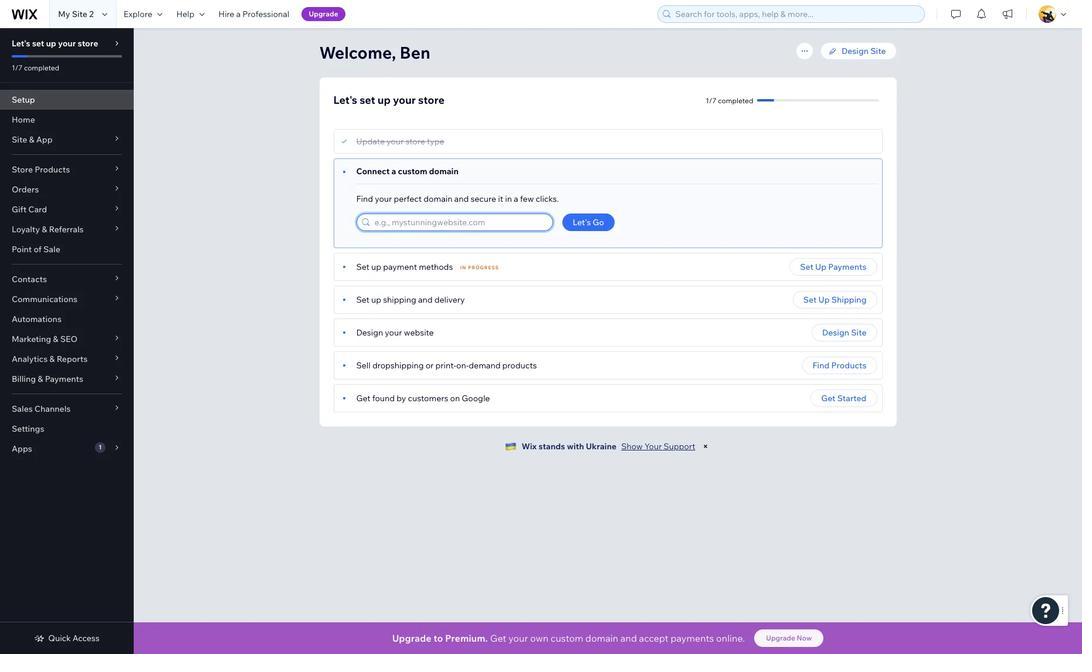 Task type: vqa. For each thing, say whether or not it's contained in the screenshot.
Mobile App corresponding to Mobile App link
no



Task type: describe. For each thing, give the bounding box(es) containing it.
products
[[503, 360, 537, 371]]

loyalty
[[12, 224, 40, 235]]

e.g., mystunningwebsite.com field
[[371, 214, 549, 231]]

ben
[[400, 42, 431, 63]]

demand
[[469, 360, 501, 371]]

print-
[[436, 360, 457, 371]]

found
[[372, 393, 395, 404]]

1 horizontal spatial get
[[491, 633, 507, 644]]

& for site
[[29, 134, 34, 145]]

2 horizontal spatial a
[[514, 194, 519, 204]]

analytics & reports button
[[0, 349, 134, 369]]

connect a custom domain
[[357, 166, 459, 177]]

domain for perfect
[[424, 194, 453, 204]]

secure
[[471, 194, 497, 204]]

methods
[[419, 262, 453, 272]]

home link
[[0, 110, 134, 130]]

dropshipping
[[373, 360, 424, 371]]

it
[[498, 194, 504, 204]]

payments for set up payments
[[829, 262, 867, 272]]

customers
[[408, 393, 449, 404]]

to
[[434, 633, 443, 644]]

store products button
[[0, 160, 134, 180]]

sales channels
[[12, 404, 71, 414]]

site & app button
[[0, 130, 134, 150]]

gift
[[12, 204, 26, 215]]

2 vertical spatial domain
[[586, 633, 619, 644]]

up left 'shipping'
[[371, 295, 381, 305]]

point of sale
[[12, 244, 60, 255]]

site & app
[[12, 134, 53, 145]]

gift card
[[12, 204, 47, 215]]

few
[[520, 194, 534, 204]]

hire a professional
[[219, 9, 290, 19]]

design inside button
[[823, 327, 850, 338]]

in progress
[[461, 265, 499, 271]]

get started button
[[811, 390, 878, 407]]

automations
[[12, 314, 62, 325]]

accept
[[639, 633, 669, 644]]

up for shipping
[[819, 295, 830, 305]]

1 vertical spatial store
[[418, 93, 445, 107]]

design site link
[[821, 42, 897, 60]]

sell dropshipping or print-on-demand products
[[357, 360, 537, 371]]

card
[[28, 204, 47, 215]]

in
[[461, 265, 467, 271]]

or
[[426, 360, 434, 371]]

your right update at the top left of page
[[387, 136, 404, 147]]

design your website
[[357, 327, 434, 338]]

communications
[[12, 294, 78, 305]]

1 vertical spatial and
[[418, 295, 433, 305]]

1/7 inside sidebar 'element'
[[12, 63, 22, 72]]

up for payments
[[816, 262, 827, 272]]

upgrade for upgrade
[[309, 9, 338, 18]]

Search for tools, apps, help & more... field
[[672, 6, 921, 22]]

your
[[645, 441, 662, 452]]

wix stands with ukraine show your support
[[522, 441, 696, 452]]

stands
[[539, 441, 565, 452]]

1 vertical spatial let's
[[334, 93, 357, 107]]

1
[[99, 444, 102, 451]]

on-
[[457, 360, 469, 371]]

marketing & seo button
[[0, 329, 134, 349]]

find for find products
[[813, 360, 830, 371]]

up inside sidebar 'element'
[[46, 38, 56, 49]]

analytics
[[12, 354, 48, 364]]

wix
[[522, 441, 537, 452]]

billing
[[12, 374, 36, 384]]

welcome, ben
[[320, 42, 431, 63]]

your left the website
[[385, 327, 402, 338]]

clicks.
[[536, 194, 559, 204]]

2 vertical spatial and
[[621, 633, 637, 644]]

help button
[[169, 0, 212, 28]]

products for find products
[[832, 360, 867, 371]]

set for set up shipping
[[804, 295, 817, 305]]

sidebar element
[[0, 28, 134, 654]]

professional
[[243, 9, 290, 19]]

seo
[[60, 334, 78, 344]]

started
[[838, 393, 867, 404]]

find your perfect domain and secure it in a few clicks.
[[357, 194, 559, 204]]

store inside sidebar 'element'
[[78, 38, 98, 49]]

upgrade for upgrade to premium. get your own custom domain and accept payments online.
[[392, 633, 432, 644]]

own
[[530, 633, 549, 644]]

on
[[450, 393, 460, 404]]

support
[[664, 441, 696, 452]]

orders button
[[0, 180, 134, 200]]

& for loyalty
[[42, 224, 47, 235]]

1/7 completed inside sidebar 'element'
[[12, 63, 59, 72]]

type
[[427, 136, 445, 147]]

setup link
[[0, 90, 134, 110]]

1 vertical spatial completed
[[718, 96, 754, 105]]

set inside sidebar 'element'
[[32, 38, 44, 49]]

loyalty & referrals button
[[0, 219, 134, 239]]

1 horizontal spatial set
[[360, 93, 375, 107]]

design inside "link"
[[842, 46, 869, 56]]

get started
[[822, 393, 867, 404]]

connect
[[357, 166, 390, 177]]

communications button
[[0, 289, 134, 309]]

site inside 'popup button'
[[12, 134, 27, 145]]

explore
[[124, 9, 152, 19]]

let's go button
[[562, 214, 615, 231]]

products for store products
[[35, 164, 70, 175]]

upgrade now
[[767, 634, 812, 643]]



Task type: locate. For each thing, give the bounding box(es) containing it.
your left own
[[509, 633, 528, 644]]

& for billing
[[38, 374, 43, 384]]

set for set up payment methods
[[357, 262, 370, 272]]

store left "type"
[[406, 136, 425, 147]]

0 horizontal spatial upgrade
[[309, 9, 338, 18]]

0 vertical spatial completed
[[24, 63, 59, 72]]

set inside set up payments "button"
[[801, 262, 814, 272]]

set up shipping button
[[793, 291, 878, 309]]

2 horizontal spatial and
[[621, 633, 637, 644]]

hire
[[219, 9, 235, 19]]

1 horizontal spatial upgrade
[[392, 633, 432, 644]]

custom right own
[[551, 633, 584, 644]]

show your support button
[[622, 441, 696, 452]]

quick access
[[48, 633, 100, 644]]

1 vertical spatial 1/7
[[706, 96, 717, 105]]

0 horizontal spatial and
[[418, 295, 433, 305]]

welcome,
[[320, 42, 396, 63]]

update
[[357, 136, 385, 147]]

reports
[[57, 354, 88, 364]]

go
[[593, 217, 604, 228]]

get for get found by customers on google
[[357, 393, 371, 404]]

1 horizontal spatial 1/7
[[706, 96, 717, 105]]

and left secure
[[455, 194, 469, 204]]

with
[[567, 441, 584, 452]]

let's set up your store up update your store type
[[334, 93, 445, 107]]

& inside dropdown button
[[53, 334, 58, 344]]

analytics & reports
[[12, 354, 88, 364]]

set
[[32, 38, 44, 49], [360, 93, 375, 107]]

0 horizontal spatial let's set up your store
[[12, 38, 98, 49]]

& right billing
[[38, 374, 43, 384]]

0 horizontal spatial 1/7 completed
[[12, 63, 59, 72]]

point of sale link
[[0, 239, 134, 259]]

let's left go at the top right
[[573, 217, 591, 228]]

products up orders dropdown button
[[35, 164, 70, 175]]

0 vertical spatial set
[[32, 38, 44, 49]]

0 vertical spatial 1/7
[[12, 63, 22, 72]]

1 horizontal spatial and
[[455, 194, 469, 204]]

set for set up shipping and delivery
[[357, 295, 370, 305]]

0 horizontal spatial a
[[236, 9, 241, 19]]

custom up perfect
[[398, 166, 427, 177]]

let's set up your store
[[12, 38, 98, 49], [334, 93, 445, 107]]

design site inside the design site button
[[823, 327, 867, 338]]

0 vertical spatial products
[[35, 164, 70, 175]]

a right hire
[[236, 9, 241, 19]]

& for marketing
[[53, 334, 58, 344]]

1 vertical spatial find
[[813, 360, 830, 371]]

2 horizontal spatial upgrade
[[767, 634, 796, 643]]

get
[[357, 393, 371, 404], [822, 393, 836, 404], [491, 633, 507, 644]]

settings
[[12, 424, 44, 434]]

in
[[505, 194, 512, 204]]

payments
[[829, 262, 867, 272], [45, 374, 83, 384]]

find
[[357, 194, 373, 204], [813, 360, 830, 371]]

1 horizontal spatial completed
[[718, 96, 754, 105]]

set left shipping
[[804, 295, 817, 305]]

set up shipping and delivery
[[357, 295, 465, 305]]

store down 2
[[78, 38, 98, 49]]

find up get started button
[[813, 360, 830, 371]]

set for set up payments
[[801, 262, 814, 272]]

domain left accept
[[586, 633, 619, 644]]

store products
[[12, 164, 70, 175]]

a for custom
[[392, 166, 396, 177]]

2
[[89, 9, 94, 19]]

0 horizontal spatial get
[[357, 393, 371, 404]]

1 vertical spatial a
[[392, 166, 396, 177]]

setup
[[12, 94, 35, 105]]

domain for custom
[[429, 166, 459, 177]]

online.
[[717, 633, 745, 644]]

get left started at the right of the page
[[822, 393, 836, 404]]

update your store type
[[357, 136, 445, 147]]

0 vertical spatial 1/7 completed
[[12, 63, 59, 72]]

and left delivery
[[418, 295, 433, 305]]

find inside button
[[813, 360, 830, 371]]

2 horizontal spatial get
[[822, 393, 836, 404]]

upgrade button
[[302, 7, 345, 21]]

up
[[816, 262, 827, 272], [819, 295, 830, 305]]

& left app
[[29, 134, 34, 145]]

1 vertical spatial products
[[832, 360, 867, 371]]

set inside set up shipping button
[[804, 295, 817, 305]]

1 vertical spatial up
[[819, 295, 830, 305]]

find down connect
[[357, 194, 373, 204]]

0 horizontal spatial payments
[[45, 374, 83, 384]]

set up update at the top left of page
[[360, 93, 375, 107]]

get inside button
[[822, 393, 836, 404]]

0 vertical spatial up
[[816, 262, 827, 272]]

2 vertical spatial a
[[514, 194, 519, 204]]

channels
[[35, 404, 71, 414]]

completed inside sidebar 'element'
[[24, 63, 59, 72]]

up up update at the top left of page
[[378, 93, 391, 107]]

website
[[404, 327, 434, 338]]

set up payments
[[801, 262, 867, 272]]

access
[[73, 633, 100, 644]]

payments inside popup button
[[45, 374, 83, 384]]

& inside popup button
[[49, 354, 55, 364]]

0 horizontal spatial set
[[32, 38, 44, 49]]

2 vertical spatial store
[[406, 136, 425, 147]]

0 vertical spatial let's set up your store
[[12, 38, 98, 49]]

&
[[29, 134, 34, 145], [42, 224, 47, 235], [53, 334, 58, 344], [49, 354, 55, 364], [38, 374, 43, 384]]

1 vertical spatial let's set up your store
[[334, 93, 445, 107]]

set up shipping
[[804, 295, 867, 305]]

0 horizontal spatial let's
[[12, 38, 30, 49]]

products inside store products dropdown button
[[35, 164, 70, 175]]

0 vertical spatial custom
[[398, 166, 427, 177]]

get found by customers on google
[[357, 393, 490, 404]]

1 horizontal spatial products
[[832, 360, 867, 371]]

and
[[455, 194, 469, 204], [418, 295, 433, 305], [621, 633, 637, 644]]

referrals
[[49, 224, 84, 235]]

upgrade left now
[[767, 634, 796, 643]]

completed
[[24, 63, 59, 72], [718, 96, 754, 105]]

0 vertical spatial payments
[[829, 262, 867, 272]]

up up set up shipping button
[[816, 262, 827, 272]]

site inside button
[[852, 327, 867, 338]]

2 vertical spatial let's
[[573, 217, 591, 228]]

0 vertical spatial and
[[455, 194, 469, 204]]

payments down analytics & reports popup button
[[45, 374, 83, 384]]

your up update your store type
[[393, 93, 416, 107]]

1 horizontal spatial a
[[392, 166, 396, 177]]

app
[[36, 134, 53, 145]]

payments for billing & payments
[[45, 374, 83, 384]]

and left accept
[[621, 633, 637, 644]]

set up payment methods
[[357, 262, 453, 272]]

1 horizontal spatial let's
[[334, 93, 357, 107]]

site inside "link"
[[871, 46, 886, 56]]

quick access button
[[34, 633, 100, 644]]

1 vertical spatial 1/7 completed
[[706, 96, 754, 105]]

get left "found"
[[357, 393, 371, 404]]

0 horizontal spatial 1/7
[[12, 63, 22, 72]]

up inside button
[[819, 295, 830, 305]]

a for professional
[[236, 9, 241, 19]]

& left reports
[[49, 354, 55, 364]]

1 vertical spatial custom
[[551, 633, 584, 644]]

let's go
[[573, 217, 604, 228]]

1 vertical spatial design site
[[823, 327, 867, 338]]

upgrade
[[309, 9, 338, 18], [392, 633, 432, 644], [767, 634, 796, 643]]

0 vertical spatial let's
[[12, 38, 30, 49]]

a right connect
[[392, 166, 396, 177]]

sales channels button
[[0, 399, 134, 419]]

up
[[46, 38, 56, 49], [378, 93, 391, 107], [371, 262, 381, 272], [371, 295, 381, 305]]

up inside "button"
[[816, 262, 827, 272]]

payments up shipping
[[829, 262, 867, 272]]

0 vertical spatial domain
[[429, 166, 459, 177]]

upgrade for upgrade now
[[767, 634, 796, 643]]

up left shipping
[[819, 295, 830, 305]]

0 horizontal spatial custom
[[398, 166, 427, 177]]

marketing
[[12, 334, 51, 344]]

my site 2
[[58, 9, 94, 19]]

find for find your perfect domain and secure it in a few clicks.
[[357, 194, 373, 204]]

let's inside button
[[573, 217, 591, 228]]

set left 'shipping'
[[357, 295, 370, 305]]

payments inside "button"
[[829, 262, 867, 272]]

1 horizontal spatial 1/7 completed
[[706, 96, 754, 105]]

let's set up your store down my
[[12, 38, 98, 49]]

help
[[176, 9, 195, 19]]

design site
[[842, 46, 886, 56], [823, 327, 867, 338]]

delivery
[[435, 295, 465, 305]]

0 vertical spatial store
[[78, 38, 98, 49]]

0 vertical spatial find
[[357, 194, 373, 204]]

store
[[78, 38, 98, 49], [418, 93, 445, 107], [406, 136, 425, 147]]

settings link
[[0, 419, 134, 439]]

payments
[[671, 633, 714, 644]]

let's set up your store inside sidebar 'element'
[[12, 38, 98, 49]]

upgrade to premium. get your own custom domain and accept payments online.
[[392, 633, 745, 644]]

let's up setup
[[12, 38, 30, 49]]

1 horizontal spatial payments
[[829, 262, 867, 272]]

domain up find your perfect domain and secure it in a few clicks.
[[429, 166, 459, 177]]

premium.
[[445, 633, 488, 644]]

sale
[[43, 244, 60, 255]]

1 vertical spatial domain
[[424, 194, 453, 204]]

products inside find products button
[[832, 360, 867, 371]]

0 vertical spatial design site
[[842, 46, 886, 56]]

contacts button
[[0, 269, 134, 289]]

domain right perfect
[[424, 194, 453, 204]]

0 horizontal spatial completed
[[24, 63, 59, 72]]

& right loyalty
[[42, 224, 47, 235]]

1/7
[[12, 63, 22, 72], [706, 96, 717, 105]]

set left payment
[[357, 262, 370, 272]]

of
[[34, 244, 42, 255]]

my
[[58, 9, 70, 19]]

domain
[[429, 166, 459, 177], [424, 194, 453, 204], [586, 633, 619, 644]]

up up 'setup' link at the left
[[46, 38, 56, 49]]

set up set up shipping button
[[801, 262, 814, 272]]

0 vertical spatial a
[[236, 9, 241, 19]]

upgrade left to at the bottom
[[392, 633, 432, 644]]

let's up update at the top left of page
[[334, 93, 357, 107]]

& inside 'popup button'
[[29, 134, 34, 145]]

your left perfect
[[375, 194, 392, 204]]

0 horizontal spatial products
[[35, 164, 70, 175]]

get right the premium.
[[491, 633, 507, 644]]

custom
[[398, 166, 427, 177], [551, 633, 584, 644]]

& inside "popup button"
[[42, 224, 47, 235]]

set up payments button
[[790, 258, 878, 276]]

products up started at the right of the page
[[832, 360, 867, 371]]

sell
[[357, 360, 371, 371]]

shipping
[[383, 295, 417, 305]]

& inside popup button
[[38, 374, 43, 384]]

your inside sidebar 'element'
[[58, 38, 76, 49]]

design site inside design site "link"
[[842, 46, 886, 56]]

1 vertical spatial set
[[360, 93, 375, 107]]

get for get started
[[822, 393, 836, 404]]

1 vertical spatial payments
[[45, 374, 83, 384]]

sales
[[12, 404, 33, 414]]

1 horizontal spatial let's set up your store
[[334, 93, 445, 107]]

google
[[462, 393, 490, 404]]

marketing & seo
[[12, 334, 78, 344]]

up left payment
[[371, 262, 381, 272]]

0 horizontal spatial find
[[357, 194, 373, 204]]

now
[[797, 634, 812, 643]]

a right in
[[514, 194, 519, 204]]

payment
[[383, 262, 417, 272]]

1 horizontal spatial custom
[[551, 633, 584, 644]]

apps
[[12, 444, 32, 454]]

products
[[35, 164, 70, 175], [832, 360, 867, 371]]

& left seo
[[53, 334, 58, 344]]

& for analytics
[[49, 354, 55, 364]]

upgrade up welcome,
[[309, 9, 338, 18]]

store up "type"
[[418, 93, 445, 107]]

billing & payments
[[12, 374, 83, 384]]

set up setup
[[32, 38, 44, 49]]

1 horizontal spatial find
[[813, 360, 830, 371]]

quick
[[48, 633, 71, 644]]

2 horizontal spatial let's
[[573, 217, 591, 228]]

contacts
[[12, 274, 47, 285]]

your down my
[[58, 38, 76, 49]]

ukraine
[[586, 441, 617, 452]]

let's inside sidebar 'element'
[[12, 38, 30, 49]]

orders
[[12, 184, 39, 195]]



